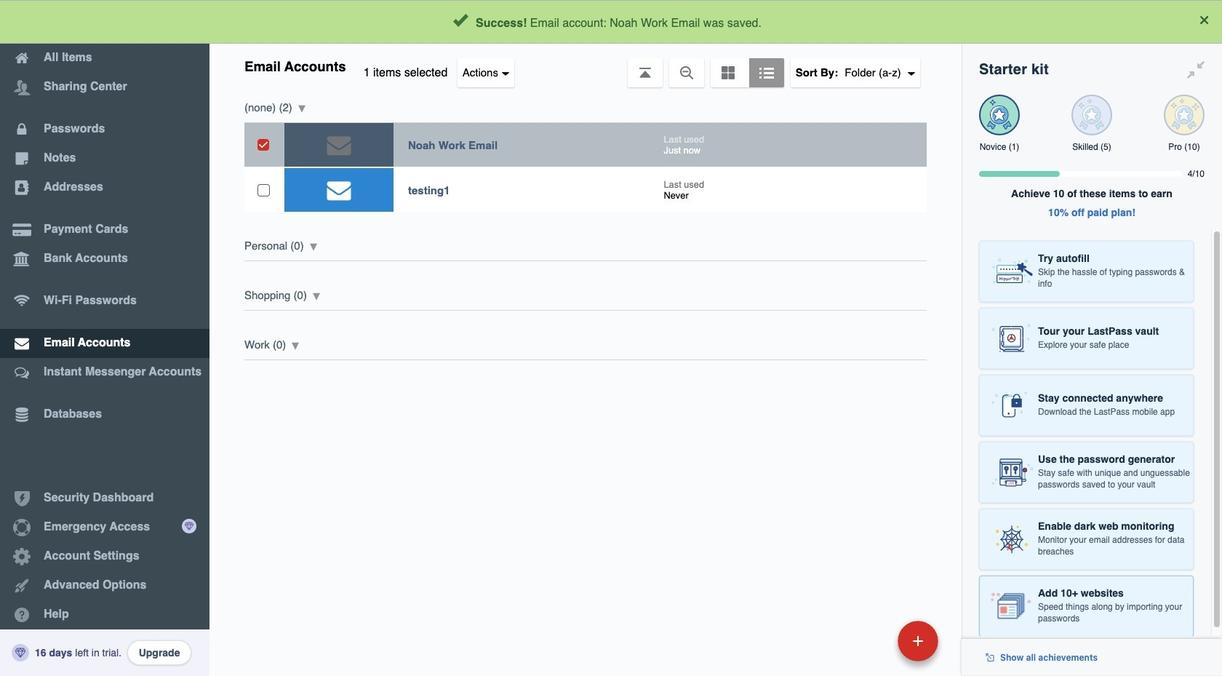 Task type: vqa. For each thing, say whether or not it's contained in the screenshot.
Vault Options "navigation"
yes



Task type: describe. For each thing, give the bounding box(es) containing it.
search my vault text field
[[351, 6, 932, 38]]

new item navigation
[[798, 617, 948, 676]]



Task type: locate. For each thing, give the bounding box(es) containing it.
Search search field
[[351, 6, 932, 38]]

alert
[[0, 0, 1223, 44]]

new item element
[[798, 620, 944, 662]]

main navigation navigation
[[0, 0, 210, 676]]

vault options navigation
[[210, 44, 962, 87]]



